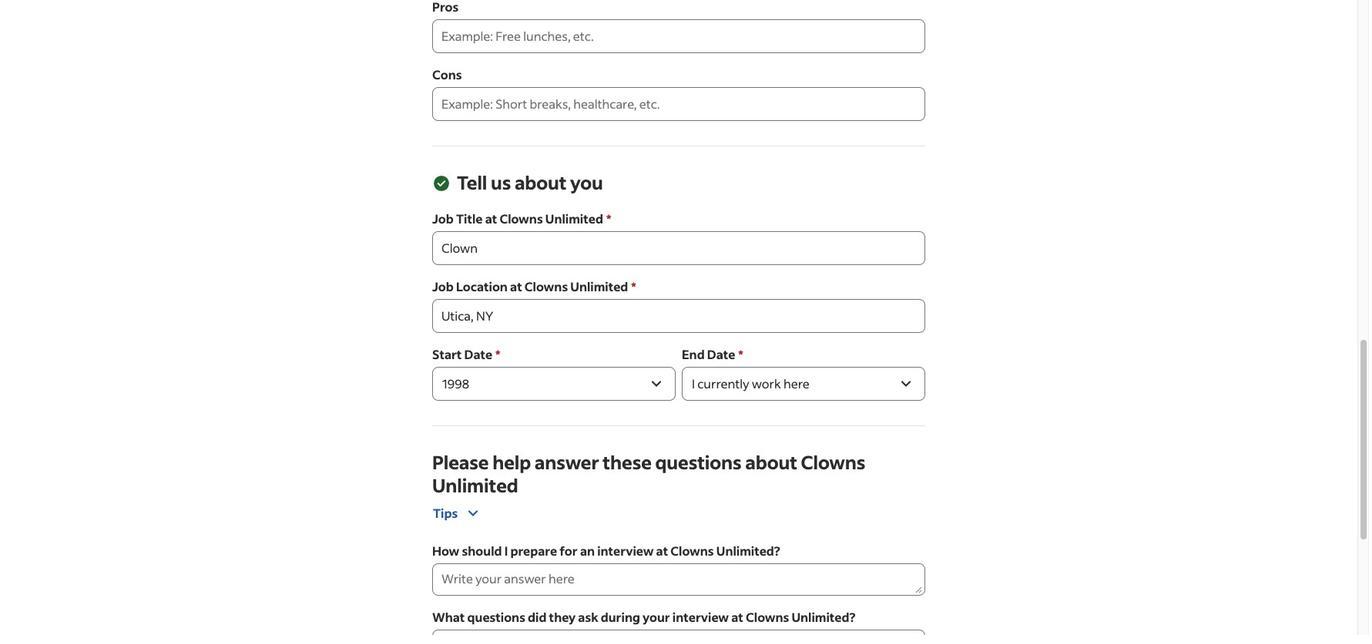 Task type: locate. For each thing, give the bounding box(es) containing it.
please
[[432, 450, 489, 474]]

questions inside please help answer these questions about clowns unlimited
[[656, 450, 742, 474]]

1 date from the left
[[464, 346, 493, 362]]

interview right your at left bottom
[[673, 609, 729, 625]]

your
[[643, 609, 670, 625]]

1 vertical spatial about
[[746, 450, 798, 474]]

at
[[485, 210, 497, 227], [510, 278, 522, 294], [656, 543, 668, 559], [732, 609, 744, 625]]

tell
[[457, 170, 487, 194]]

these
[[603, 450, 652, 474]]

1 horizontal spatial about
[[746, 450, 798, 474]]

ask
[[578, 609, 599, 625]]

1 job from the top
[[432, 210, 454, 227]]

Pros field
[[432, 19, 926, 53]]

date
[[464, 346, 493, 362], [707, 346, 736, 362]]

clowns
[[500, 210, 543, 227], [525, 278, 568, 294], [801, 450, 866, 474], [671, 543, 714, 559], [746, 609, 790, 625]]

0 horizontal spatial unlimited?
[[717, 543, 781, 559]]

1 horizontal spatial questions
[[656, 450, 742, 474]]

job location at clowns unlimited *
[[432, 278, 636, 294]]

start
[[432, 346, 462, 362]]

0 vertical spatial unlimited?
[[717, 543, 781, 559]]

you
[[570, 170, 603, 194]]

0 vertical spatial questions
[[656, 450, 742, 474]]

job left location
[[432, 278, 454, 294]]

about
[[515, 170, 567, 194], [746, 450, 798, 474]]

date right end
[[707, 346, 736, 362]]

questions right these
[[656, 450, 742, 474]]

us
[[491, 170, 511, 194]]

1 vertical spatial unlimited
[[571, 278, 628, 294]]

clowns inside please help answer these questions about clowns unlimited
[[801, 450, 866, 474]]

did
[[528, 609, 547, 625]]

2 vertical spatial unlimited
[[432, 473, 518, 497]]

0 horizontal spatial about
[[515, 170, 567, 194]]

at up how should i prepare for an interview at clowns unlimited? text field
[[656, 543, 668, 559]]

job
[[432, 210, 454, 227], [432, 278, 454, 294]]

what questions did they ask during your interview at clowns unlimited?
[[432, 609, 856, 625]]

1 horizontal spatial date
[[707, 346, 736, 362]]

tell us about you
[[457, 170, 603, 194]]

unlimited
[[546, 210, 603, 227], [571, 278, 628, 294], [432, 473, 518, 497]]

unlimited for job title at clowns unlimited
[[546, 210, 603, 227]]

end date *
[[682, 346, 744, 362]]

interview
[[598, 543, 654, 559], [673, 609, 729, 625]]

during
[[601, 609, 640, 625]]

unlimited?
[[717, 543, 781, 559], [792, 609, 856, 625]]

location
[[456, 278, 508, 294]]

0 vertical spatial unlimited
[[546, 210, 603, 227]]

1 horizontal spatial interview
[[673, 609, 729, 625]]

How should I prepare for an interview at Clowns Unlimited? text field
[[432, 563, 923, 594]]

0 vertical spatial job
[[432, 210, 454, 227]]

i
[[505, 543, 508, 559]]

cons
[[432, 66, 462, 83]]

interview right the an at the bottom left
[[598, 543, 654, 559]]

answer
[[535, 450, 599, 474]]

2 date from the left
[[707, 346, 736, 362]]

1 vertical spatial job
[[432, 278, 454, 294]]

0 horizontal spatial interview
[[598, 543, 654, 559]]

0 horizontal spatial date
[[464, 346, 493, 362]]

2 job from the top
[[432, 278, 454, 294]]

end
[[682, 346, 705, 362]]

job left title
[[432, 210, 454, 227]]

0 vertical spatial interview
[[598, 543, 654, 559]]

date right start
[[464, 346, 493, 362]]

*
[[607, 210, 611, 227], [632, 278, 636, 294], [496, 346, 501, 362], [739, 346, 744, 362]]

for
[[560, 543, 578, 559]]

1 horizontal spatial unlimited?
[[792, 609, 856, 625]]

None field
[[432, 231, 926, 265], [432, 299, 926, 333], [432, 231, 926, 265], [432, 299, 926, 333]]

they
[[549, 609, 576, 625]]

questions
[[656, 450, 742, 474], [468, 609, 526, 625]]

1 vertical spatial unlimited?
[[792, 609, 856, 625]]

0 horizontal spatial questions
[[468, 609, 526, 625]]

unlimited inside please help answer these questions about clowns unlimited
[[432, 473, 518, 497]]

1 vertical spatial interview
[[673, 609, 729, 625]]

at down how should i prepare for an interview at clowns unlimited? text field
[[732, 609, 744, 625]]

questions left did
[[468, 609, 526, 625]]



Task type: describe. For each thing, give the bounding box(es) containing it.
help
[[493, 450, 531, 474]]

Cons field
[[432, 87, 926, 121]]

job for job title at clowns unlimited
[[432, 210, 454, 227]]

0 vertical spatial about
[[515, 170, 567, 194]]

start date *
[[432, 346, 501, 362]]

please help answer these questions about clowns unlimited
[[432, 450, 866, 497]]

should
[[462, 543, 502, 559]]

job for job location at clowns unlimited
[[432, 278, 454, 294]]

at right location
[[510, 278, 522, 294]]

at right title
[[485, 210, 497, 227]]

job title at clowns unlimited *
[[432, 210, 611, 227]]

what
[[432, 609, 465, 625]]

tips
[[433, 505, 458, 521]]

date for start date
[[464, 346, 493, 362]]

unlimited for job location at clowns unlimited
[[571, 278, 628, 294]]

1 vertical spatial questions
[[468, 609, 526, 625]]

date for end date
[[707, 346, 736, 362]]

how should i prepare for an interview at clowns unlimited?
[[432, 543, 781, 559]]

an
[[580, 543, 595, 559]]

prepare
[[511, 543, 557, 559]]

title
[[456, 210, 483, 227]]

how
[[432, 543, 460, 559]]

tips button
[[432, 503, 483, 533]]

about inside please help answer these questions about clowns unlimited
[[746, 450, 798, 474]]



Task type: vqa. For each thing, say whether or not it's contained in the screenshot.
Company reviews
no



